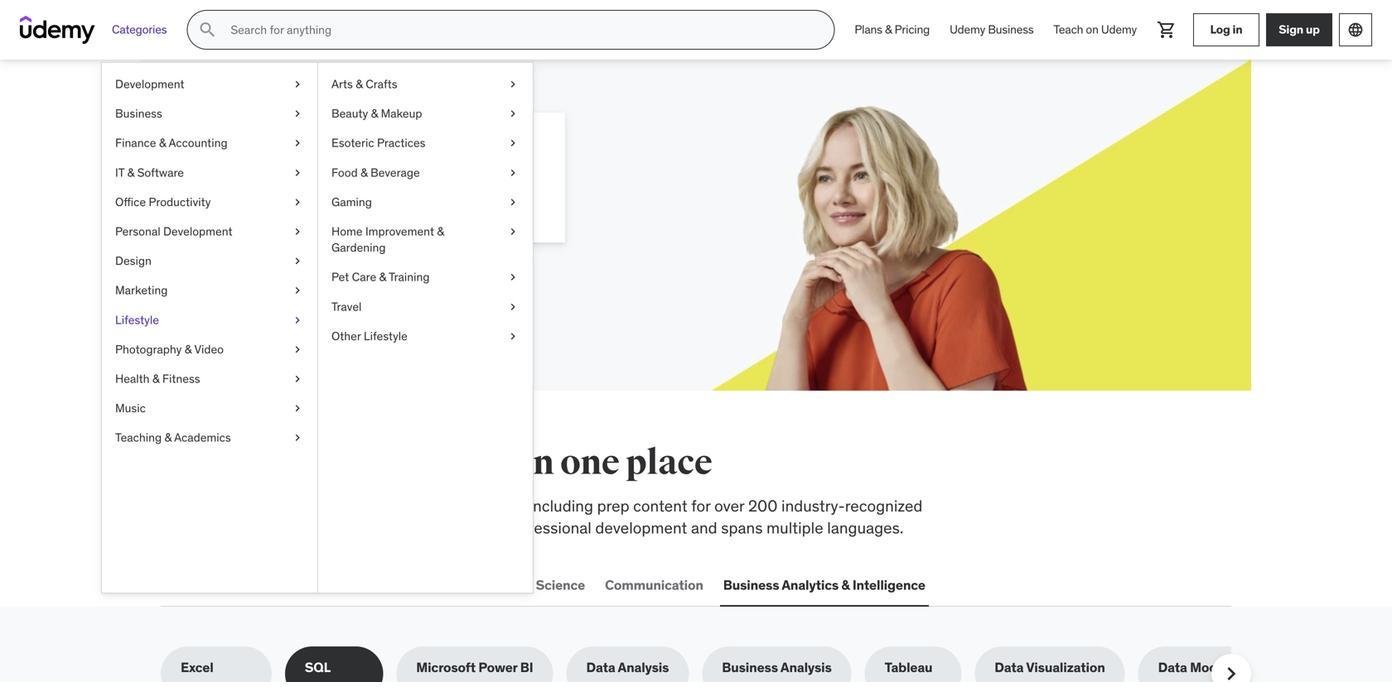 Task type: describe. For each thing, give the bounding box(es) containing it.
travel link
[[318, 292, 533, 322]]

modeling
[[1190, 660, 1248, 677]]

course.
[[391, 173, 434, 190]]

xsmall image for beauty & makeup
[[506, 106, 520, 122]]

beauty & makeup link
[[318, 99, 533, 129]]

health
[[115, 372, 150, 387]]

2 udemy from the left
[[1101, 22, 1137, 37]]

catalog
[[287, 518, 339, 538]]

sign up link
[[1266, 13, 1332, 46]]

up
[[1306, 22, 1320, 37]]

music link
[[102, 394, 317, 424]]

gaming link
[[318, 188, 533, 217]]

home improvement & gardening link
[[318, 217, 533, 263]]

shopping cart with 0 items image
[[1157, 20, 1177, 40]]

one
[[560, 442, 620, 485]]

& for software
[[127, 165, 134, 180]]

it for it & software
[[115, 165, 124, 180]]

topic filters element
[[161, 647, 1268, 683]]

udemy image
[[20, 16, 95, 44]]

web development
[[164, 577, 278, 594]]

tableau
[[885, 660, 933, 677]]

just
[[503, 173, 525, 190]]

marketing
[[115, 283, 168, 298]]

with
[[352, 173, 378, 190]]

web development button
[[161, 566, 281, 606]]

starting
[[437, 173, 485, 190]]

on
[[1086, 22, 1099, 37]]

& inside the home improvement & gardening
[[437, 224, 444, 239]]

personal development link
[[102, 217, 317, 247]]

skills
[[220, 132, 295, 166]]

sign
[[1279, 22, 1304, 37]]

finance
[[115, 136, 156, 151]]

through
[[264, 191, 310, 208]]

development for personal
[[163, 224, 232, 239]]

& for beverage
[[361, 165, 368, 180]]

design
[[115, 254, 152, 269]]

languages.
[[827, 518, 904, 538]]

0 vertical spatial development
[[115, 77, 184, 92]]

xsmall image for it & software
[[291, 165, 304, 181]]

xsmall image for food & beverage
[[506, 165, 520, 181]]

xsmall image for music
[[291, 401, 304, 417]]

submit search image
[[198, 20, 217, 40]]

& for fitness
[[152, 372, 160, 387]]

music
[[115, 401, 146, 416]]

health & fitness link
[[102, 365, 317, 394]]

communication button
[[602, 566, 707, 606]]

$12.99
[[220, 191, 261, 208]]

gaming
[[331, 195, 372, 210]]

skills for your future expand your potential with a course. starting at just $12.99 through dec 15.
[[220, 132, 525, 208]]

business analysis
[[722, 660, 832, 677]]

beauty
[[331, 106, 368, 121]]

practices
[[377, 136, 425, 151]]

xsmall image for teaching & academics
[[291, 430, 304, 446]]

skills inside covering critical workplace skills to technical topics, including prep content for over 200 industry-recognized certifications, our catalog supports well-rounded professional development and spans multiple languages.
[[355, 496, 390, 516]]

photography & video
[[115, 342, 224, 357]]

xsmall image for photography & video
[[291, 342, 304, 358]]

xsmall image for arts & crafts
[[506, 76, 520, 92]]

0 horizontal spatial in
[[522, 442, 554, 485]]

home improvement & gardening
[[331, 224, 444, 255]]

xsmall image for home improvement & gardening
[[506, 224, 520, 240]]

personal
[[115, 224, 160, 239]]

200
[[748, 496, 778, 516]]

0 vertical spatial lifestyle
[[115, 313, 159, 328]]

teach on udemy link
[[1044, 10, 1147, 50]]

a
[[381, 173, 388, 190]]

categories
[[112, 22, 167, 37]]

data analysis
[[586, 660, 669, 677]]

critical
[[228, 496, 275, 516]]

certifications,
[[161, 518, 256, 538]]

personal development
[[115, 224, 232, 239]]

xsmall image for business
[[291, 106, 304, 122]]

xsmall image for personal development
[[291, 224, 304, 240]]

power
[[478, 660, 517, 677]]

for inside skills for your future expand your potential with a course. starting at just $12.99 through dec 15.
[[300, 132, 338, 166]]

office productivity
[[115, 195, 211, 210]]

improvement
[[365, 224, 434, 239]]

analytics
[[782, 577, 839, 594]]

business for business
[[115, 106, 162, 121]]

dec
[[314, 191, 337, 208]]

data modeling
[[1158, 660, 1248, 677]]

esoteric practices link
[[318, 129, 533, 158]]

home
[[331, 224, 363, 239]]

other
[[331, 329, 361, 344]]

plans
[[855, 22, 882, 37]]

finance & accounting
[[115, 136, 228, 151]]

data science button
[[501, 566, 588, 606]]

supports
[[343, 518, 405, 538]]

recognized
[[845, 496, 923, 516]]

you
[[370, 442, 430, 485]]

microsoft power bi
[[416, 660, 533, 677]]

0 vertical spatial in
[[1233, 22, 1243, 37]]

pricing
[[895, 22, 930, 37]]

teach
[[1054, 22, 1083, 37]]

business for business analytics & intelligence
[[723, 577, 779, 594]]

teaching & academics
[[115, 431, 231, 446]]

need
[[436, 442, 516, 485]]

esoteric
[[331, 136, 374, 151]]



Task type: vqa. For each thing, say whether or not it's contained in the screenshot.
leftmost Analysis
yes



Task type: locate. For each thing, give the bounding box(es) containing it.
1 horizontal spatial udemy
[[1101, 22, 1137, 37]]

at
[[488, 173, 500, 190]]

xsmall image inside gaming link
[[506, 194, 520, 210]]

0 horizontal spatial for
[[300, 132, 338, 166]]

your
[[343, 132, 403, 166], [268, 173, 294, 190]]

xsmall image for pet care & training
[[506, 269, 520, 286]]

data left visualization
[[995, 660, 1024, 677]]

intelligence
[[853, 577, 925, 594]]

xsmall image inside development link
[[291, 76, 304, 92]]

xsmall image inside esoteric practices link
[[506, 135, 520, 151]]

microsoft
[[416, 660, 476, 677]]

it & software link
[[102, 158, 317, 188]]

our
[[260, 518, 283, 538]]

development down categories dropdown button
[[115, 77, 184, 92]]

1 vertical spatial skills
[[355, 496, 390, 516]]

xsmall image
[[291, 76, 304, 92], [291, 106, 304, 122], [506, 106, 520, 122], [506, 135, 520, 151], [291, 165, 304, 181], [506, 165, 520, 181], [291, 224, 304, 240], [506, 224, 520, 240], [291, 253, 304, 269], [291, 371, 304, 387]]

travel
[[331, 299, 362, 314]]

& for pricing
[[885, 22, 892, 37]]

1 horizontal spatial your
[[343, 132, 403, 166]]

business inside "button"
[[723, 577, 779, 594]]

& for crafts
[[356, 77, 363, 92]]

xsmall image inside 'business' link
[[291, 106, 304, 122]]

development
[[595, 518, 687, 538]]

xsmall image inside food & beverage link
[[506, 165, 520, 181]]

it left "certifications"
[[298, 577, 309, 594]]

0 vertical spatial for
[[300, 132, 338, 166]]

office productivity link
[[102, 188, 317, 217]]

content
[[633, 496, 688, 516]]

lifestyle right other
[[364, 329, 408, 344]]

xsmall image inside arts & crafts link
[[506, 76, 520, 92]]

xsmall image for travel
[[506, 299, 520, 315]]

next image
[[1218, 661, 1245, 683]]

xsmall image inside travel link
[[506, 299, 520, 315]]

crafts
[[366, 77, 397, 92]]

udemy right 'on'
[[1101, 22, 1137, 37]]

pet care & training
[[331, 270, 430, 285]]

multiple
[[767, 518, 823, 538]]

professional
[[506, 518, 592, 538]]

2 vertical spatial development
[[195, 577, 278, 594]]

& for makeup
[[371, 106, 378, 121]]

xsmall image inside teaching & academics link
[[291, 430, 304, 446]]

1 horizontal spatial it
[[298, 577, 309, 594]]

0 vertical spatial skills
[[275, 442, 364, 485]]

log in
[[1210, 22, 1243, 37]]

1 horizontal spatial analysis
[[781, 660, 832, 677]]

0 horizontal spatial your
[[268, 173, 294, 190]]

teach on udemy
[[1054, 22, 1137, 37]]

other lifestyle link
[[318, 322, 533, 351]]

0 horizontal spatial analysis
[[618, 660, 669, 677]]

xsmall image for health & fitness
[[291, 371, 304, 387]]

xsmall image inside the "lifestyle" link
[[291, 312, 304, 328]]

it & software
[[115, 165, 184, 180]]

1 analysis from the left
[[618, 660, 669, 677]]

udemy right pricing
[[950, 22, 985, 37]]

udemy
[[950, 22, 985, 37], [1101, 22, 1137, 37]]

skills up workplace
[[275, 442, 364, 485]]

for
[[300, 132, 338, 166], [691, 496, 711, 516]]

for up potential
[[300, 132, 338, 166]]

xsmall image inside office productivity link
[[291, 194, 304, 210]]

lifestyle link
[[102, 306, 317, 335]]

1 vertical spatial it
[[298, 577, 309, 594]]

data left science
[[504, 577, 533, 594]]

xsmall image inside beauty & makeup link
[[506, 106, 520, 122]]

& inside "button"
[[841, 577, 850, 594]]

xsmall image for other lifestyle
[[506, 328, 520, 345]]

technical
[[411, 496, 475, 516]]

1 horizontal spatial for
[[691, 496, 711, 516]]

& right health
[[152, 372, 160, 387]]

choose a language image
[[1347, 22, 1364, 38]]

data science
[[504, 577, 585, 594]]

other lifestyle
[[331, 329, 408, 344]]

analysis for business analysis
[[781, 660, 832, 677]]

& for accounting
[[159, 136, 166, 151]]

data visualization
[[995, 660, 1105, 677]]

& right finance
[[159, 136, 166, 151]]

xsmall image for design
[[291, 253, 304, 269]]

& right teaching
[[164, 431, 172, 446]]

& right analytics
[[841, 577, 850, 594]]

&
[[885, 22, 892, 37], [356, 77, 363, 92], [371, 106, 378, 121], [159, 136, 166, 151], [127, 165, 134, 180], [361, 165, 368, 180], [437, 224, 444, 239], [379, 270, 386, 285], [185, 342, 192, 357], [152, 372, 160, 387], [164, 431, 172, 446], [841, 577, 850, 594]]

business inside 'topic filters' element
[[722, 660, 778, 677]]

all
[[161, 442, 209, 485]]

xsmall image inside the personal development link
[[291, 224, 304, 240]]

& right arts
[[356, 77, 363, 92]]

& down gaming link
[[437, 224, 444, 239]]

makeup
[[381, 106, 422, 121]]

business analytics & intelligence button
[[720, 566, 929, 606]]

over
[[714, 496, 744, 516]]

software
[[137, 165, 184, 180]]

design link
[[102, 247, 317, 276]]

beverage
[[370, 165, 420, 180]]

0 vertical spatial your
[[343, 132, 403, 166]]

lifestyle
[[115, 313, 159, 328], [364, 329, 408, 344]]

xsmall image inside health & fitness link
[[291, 371, 304, 387]]

development link
[[102, 70, 317, 99]]

1 vertical spatial in
[[522, 442, 554, 485]]

finance & accounting link
[[102, 129, 317, 158]]

pet care & training link
[[318, 263, 533, 292]]

1 udemy from the left
[[950, 22, 985, 37]]

xsmall image inside the design link
[[291, 253, 304, 269]]

& right 'beauty'
[[371, 106, 378, 121]]

in right log at top
[[1233, 22, 1243, 37]]

xsmall image for development
[[291, 76, 304, 92]]

it certifications
[[298, 577, 396, 594]]

web
[[164, 577, 192, 594]]

xsmall image inside music 'link'
[[291, 401, 304, 417]]

data for data modeling
[[1158, 660, 1187, 677]]

training
[[389, 270, 430, 285]]

it for it certifications
[[298, 577, 309, 594]]

science
[[536, 577, 585, 594]]

leadership
[[416, 577, 484, 594]]

lifestyle down the marketing
[[115, 313, 159, 328]]

1 horizontal spatial lifestyle
[[364, 329, 408, 344]]

development
[[115, 77, 184, 92], [163, 224, 232, 239], [195, 577, 278, 594]]

pet
[[331, 270, 349, 285]]

productivity
[[149, 195, 211, 210]]

0 horizontal spatial it
[[115, 165, 124, 180]]

& for academics
[[164, 431, 172, 446]]

arts & crafts
[[331, 77, 397, 92]]

business for business analysis
[[722, 660, 778, 677]]

xsmall image
[[506, 76, 520, 92], [291, 135, 304, 151], [291, 194, 304, 210], [506, 194, 520, 210], [506, 269, 520, 286], [291, 283, 304, 299], [506, 299, 520, 315], [291, 312, 304, 328], [506, 328, 520, 345], [291, 342, 304, 358], [291, 401, 304, 417], [291, 430, 304, 446]]

in
[[1233, 22, 1243, 37], [522, 442, 554, 485]]

1 vertical spatial your
[[268, 173, 294, 190]]

covering
[[161, 496, 224, 516]]

skills
[[275, 442, 364, 485], [355, 496, 390, 516]]

1 vertical spatial lifestyle
[[364, 329, 408, 344]]

expand
[[220, 173, 265, 190]]

& right food
[[361, 165, 368, 180]]

data left modeling
[[1158, 660, 1187, 677]]

xsmall image inside photography & video link
[[291, 342, 304, 358]]

data for data science
[[504, 577, 533, 594]]

xsmall image inside pet care & training link
[[506, 269, 520, 286]]

Search for anything text field
[[227, 16, 814, 44]]

visualization
[[1026, 660, 1105, 677]]

0 horizontal spatial udemy
[[950, 22, 985, 37]]

data right bi
[[586, 660, 615, 677]]

development right web at the left bottom of page
[[195, 577, 278, 594]]

industry-
[[781, 496, 845, 516]]

photography & video link
[[102, 335, 317, 365]]

& up office
[[127, 165, 134, 180]]

2 analysis from the left
[[781, 660, 832, 677]]

1 vertical spatial development
[[163, 224, 232, 239]]

arts & crafts link
[[318, 70, 533, 99]]

office
[[115, 195, 146, 210]]

1 vertical spatial for
[[691, 496, 711, 516]]

development for web
[[195, 577, 278, 594]]

xsmall image inside home improvement & gardening link
[[506, 224, 520, 240]]

data for data visualization
[[995, 660, 1024, 677]]

business link
[[102, 99, 317, 129]]

0 vertical spatial it
[[115, 165, 124, 180]]

care
[[352, 270, 376, 285]]

udemy business
[[950, 22, 1034, 37]]

development inside button
[[195, 577, 278, 594]]

& left the video
[[185, 342, 192, 357]]

xsmall image for finance & accounting
[[291, 135, 304, 151]]

xsmall image for gaming
[[506, 194, 520, 210]]

it inside button
[[298, 577, 309, 594]]

xsmall image for lifestyle
[[291, 312, 304, 328]]

gardening
[[331, 240, 386, 255]]

communication
[[605, 577, 703, 594]]

xsmall image inside "it & software" link
[[291, 165, 304, 181]]

& right care
[[379, 270, 386, 285]]

1 horizontal spatial in
[[1233, 22, 1243, 37]]

academics
[[174, 431, 231, 446]]

in up including
[[522, 442, 554, 485]]

development down office productivity link
[[163, 224, 232, 239]]

data for data analysis
[[586, 660, 615, 677]]

xsmall image inside marketing link
[[291, 283, 304, 299]]

skills up supports
[[355, 496, 390, 516]]

business analytics & intelligence
[[723, 577, 925, 594]]

arts
[[331, 77, 353, 92]]

excel
[[181, 660, 213, 677]]

it up office
[[115, 165, 124, 180]]

it
[[115, 165, 124, 180], [298, 577, 309, 594]]

xsmall image inside finance & accounting link
[[291, 135, 304, 151]]

& for video
[[185, 342, 192, 357]]

0 horizontal spatial lifestyle
[[115, 313, 159, 328]]

& right "plans"
[[885, 22, 892, 37]]

analysis for data analysis
[[618, 660, 669, 677]]

data inside button
[[504, 577, 533, 594]]

for inside covering critical workplace skills to technical topics, including prep content for over 200 industry-recognized certifications, our catalog supports well-rounded professional development and spans multiple languages.
[[691, 496, 711, 516]]

health & fitness
[[115, 372, 200, 387]]

place
[[626, 442, 712, 485]]

teaching & academics link
[[102, 424, 317, 453]]

beauty & makeup
[[331, 106, 422, 121]]

leadership button
[[412, 566, 487, 606]]

certifications
[[312, 577, 396, 594]]

xsmall image inside other lifestyle link
[[506, 328, 520, 345]]

xsmall image for marketing
[[291, 283, 304, 299]]

xsmall image for office productivity
[[291, 194, 304, 210]]

for up and
[[691, 496, 711, 516]]

xsmall image for esoteric practices
[[506, 135, 520, 151]]

it certifications button
[[294, 566, 399, 606]]

workplace
[[278, 496, 351, 516]]

potential
[[297, 173, 349, 190]]

photography
[[115, 342, 182, 357]]



